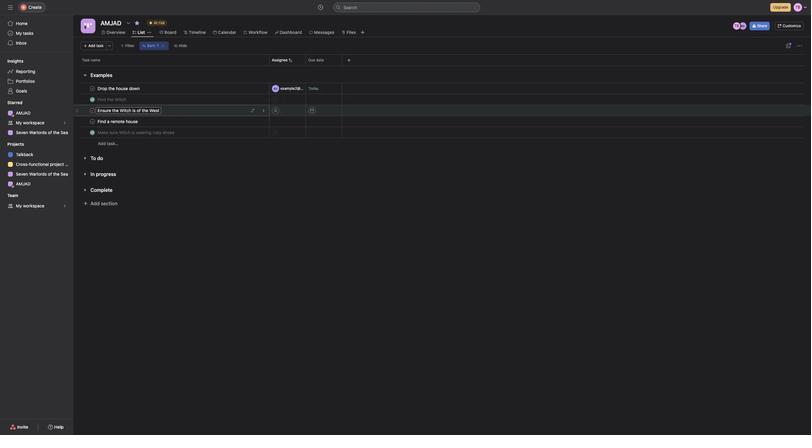 Task type: vqa. For each thing, say whether or not it's contained in the screenshot.
Insights element
yes



Task type: locate. For each thing, give the bounding box(es) containing it.
seven warlords of the sea link down functional
[[4, 169, 70, 179]]

0 vertical spatial my
[[16, 31, 22, 36]]

0 vertical spatial sea
[[61, 130, 68, 135]]

dashboard link
[[275, 29, 302, 36]]

home
[[16, 21, 28, 26]]

completed image
[[89, 96, 96, 103], [89, 107, 96, 114]]

2 completed image from the top
[[89, 107, 96, 114]]

0 vertical spatial seven
[[16, 130, 28, 135]]

0 vertical spatial workspace
[[23, 120, 44, 125]]

tb
[[734, 24, 739, 28]]

1 seven from the top
[[16, 130, 28, 135]]

amjad link down goals link
[[4, 108, 70, 118]]

completed image inside make sure witch is wearing ruby shoes cell
[[89, 129, 96, 136]]

seven up projects
[[16, 130, 28, 135]]

1 my workspace from the top
[[16, 120, 44, 125]]

None text field
[[99, 17, 123, 28]]

seven down cross-
[[16, 172, 28, 177]]

my workspace link down starred
[[4, 118, 70, 128]]

1 vertical spatial amjad
[[16, 181, 31, 187]]

1 vertical spatial my workspace link
[[4, 201, 70, 211]]

1 completed image from the top
[[89, 85, 96, 92]]

drop the house down cell
[[73, 83, 269, 94]]

of up 'talkback' "link"
[[48, 130, 52, 135]]

1 the from the top
[[53, 130, 59, 135]]

0 vertical spatial warlords
[[29, 130, 47, 135]]

add
[[88, 43, 95, 48], [98, 141, 106, 146], [91, 201, 100, 206]]

my workspace link inside teams element
[[4, 201, 70, 211]]

add tab image
[[360, 30, 365, 35]]

due date
[[308, 58, 324, 62]]

1 vertical spatial the
[[53, 172, 59, 177]]

2 sea from the top
[[61, 172, 68, 177]]

warlords
[[29, 130, 47, 135], [29, 172, 47, 177]]

completed image
[[89, 85, 96, 92], [89, 118, 96, 125], [89, 129, 96, 136]]

1 vertical spatial sea
[[61, 172, 68, 177]]

home link
[[4, 19, 70, 28]]

1 completed image from the top
[[89, 96, 96, 103]]

1 workspace from the top
[[23, 120, 44, 125]]

completed checkbox inside find the witch cell
[[89, 96, 96, 103]]

0 horizontal spatial ex
[[274, 86, 278, 91]]

my workspace down starred
[[16, 120, 44, 125]]

in
[[91, 172, 95, 177]]

sea inside starred element
[[61, 130, 68, 135]]

hide button
[[171, 42, 190, 50]]

1 vertical spatial completed image
[[89, 107, 96, 114]]

in progress
[[91, 172, 116, 177]]

my down starred
[[16, 120, 22, 125]]

seven warlords of the sea for talkback
[[16, 172, 68, 177]]

my workspace link inside starred element
[[4, 118, 70, 128]]

details image
[[262, 109, 265, 112]]

Completed checkbox
[[89, 85, 96, 92], [89, 96, 96, 103], [89, 118, 96, 125], [89, 129, 96, 136]]

1 vertical spatial workspace
[[23, 203, 44, 209]]

collapse task list for this section image
[[83, 73, 87, 78]]

seven warlords of the sea up 'talkback' "link"
[[16, 130, 68, 135]]

see details, my workspace image
[[63, 121, 67, 125], [63, 204, 67, 208]]

starred
[[7, 100, 22, 105]]

seven
[[16, 130, 28, 135], [16, 172, 28, 177]]

1 amjad link from the top
[[4, 108, 70, 118]]

my inside teams element
[[16, 203, 22, 209]]

messages link
[[309, 29, 334, 36]]

2 of from the top
[[48, 172, 52, 177]]

sea
[[61, 130, 68, 135], [61, 172, 68, 177]]

1 vertical spatial add
[[98, 141, 106, 146]]

workspace inside starred element
[[23, 120, 44, 125]]

messages
[[314, 30, 334, 35]]

0 vertical spatial amjad
[[16, 110, 31, 116]]

my workspace link
[[4, 118, 70, 128], [4, 201, 70, 211]]

1 seven warlords of the sea link from the top
[[4, 128, 70, 138]]

0 vertical spatial of
[[48, 130, 52, 135]]

0 vertical spatial completed image
[[89, 85, 96, 92]]

expand task list for this section image left to
[[83, 156, 87, 161]]

overview link
[[102, 29, 125, 36]]

3 my from the top
[[16, 203, 22, 209]]

1 amjad from the top
[[16, 110, 31, 116]]

create button
[[18, 2, 46, 12]]

warlords inside projects element
[[29, 172, 47, 177]]

warlords inside starred element
[[29, 130, 47, 135]]

completed image inside find a remote house cell
[[89, 118, 96, 125]]

talkback link
[[4, 150, 70, 160]]

my inside starred element
[[16, 120, 22, 125]]

amjad inside starred element
[[16, 110, 31, 116]]

1 vertical spatial my workspace
[[16, 203, 44, 209]]

2 my workspace from the top
[[16, 203, 44, 209]]

do
[[97, 156, 103, 161]]

1 vertical spatial seven warlords of the sea link
[[4, 169, 70, 179]]

expand task list for this section image
[[83, 156, 87, 161], [83, 172, 87, 177]]

1 vertical spatial warlords
[[29, 172, 47, 177]]

the up 'talkback' "link"
[[53, 130, 59, 135]]

completed checkbox inside drop the house down cell
[[89, 85, 96, 92]]

my for my workspace link within starred element
[[16, 120, 22, 125]]

my
[[16, 31, 22, 36], [16, 120, 22, 125], [16, 203, 22, 209]]

at risk
[[154, 20, 165, 25]]

2 amjad from the top
[[16, 181, 31, 187]]

ex
[[741, 24, 745, 28], [274, 86, 278, 91]]

my for my tasks link
[[16, 31, 22, 36]]

hide sidebar image
[[8, 5, 13, 10]]

task
[[96, 43, 104, 48]]

the
[[53, 130, 59, 135], [53, 172, 59, 177]]

completed image for the ensure the witch is of the west text field on the top of page
[[89, 107, 96, 114]]

1 warlords from the top
[[29, 130, 47, 135]]

seven warlords of the sea
[[16, 130, 68, 135], [16, 172, 68, 177]]

ascending image
[[289, 58, 292, 62]]

workflow
[[248, 30, 267, 35]]

4 completed checkbox from the top
[[89, 129, 96, 136]]

calendar link
[[213, 29, 236, 36]]

1 horizontal spatial ex
[[741, 24, 745, 28]]

more actions image
[[797, 43, 802, 48]]

projects
[[7, 142, 24, 147]]

ex down 'assignee'
[[274, 86, 278, 91]]

1 vertical spatial my
[[16, 120, 22, 125]]

of inside starred element
[[48, 130, 52, 135]]

amjad link
[[4, 108, 70, 118], [4, 179, 70, 189]]

0 vertical spatial completed image
[[89, 96, 96, 103]]

tab actions image
[[147, 31, 151, 34]]

my workspace
[[16, 120, 44, 125], [16, 203, 44, 209]]

the inside projects element
[[53, 172, 59, 177]]

examples
[[91, 72, 112, 78]]

2 see details, my workspace image from the top
[[63, 204, 67, 208]]

my for my workspace link in teams element
[[16, 203, 22, 209]]

Search tasks, projects, and more text field
[[333, 2, 480, 12]]

2 vertical spatial completed image
[[89, 129, 96, 136]]

1 vertical spatial seven
[[16, 172, 28, 177]]

workflow link
[[244, 29, 267, 36]]

dashboard
[[280, 30, 302, 35]]

sea inside projects element
[[61, 172, 68, 177]]

warlords for amjad
[[29, 130, 47, 135]]

my inside "global" element
[[16, 31, 22, 36]]

add inside row
[[98, 141, 106, 146]]

add task
[[88, 43, 104, 48]]

3 completed checkbox from the top
[[89, 118, 96, 125]]

3 completed image from the top
[[89, 129, 96, 136]]

0 vertical spatial seven warlords of the sea link
[[4, 128, 70, 138]]

portfolios
[[16, 79, 35, 84]]

my workspace down team
[[16, 203, 44, 209]]

workspace inside teams element
[[23, 203, 44, 209]]

0 vertical spatial add
[[88, 43, 95, 48]]

workspace for see details, my workspace image inside starred element
[[23, 120, 44, 125]]

insights button
[[0, 58, 23, 64]]

2 workspace from the top
[[23, 203, 44, 209]]

2 seven warlords of the sea from the top
[[16, 172, 68, 177]]

completed checkbox for drop the house down text field
[[89, 85, 96, 92]]

1 of from the top
[[48, 130, 52, 135]]

workspace
[[23, 120, 44, 125], [23, 203, 44, 209]]

completed checkbox inside find a remote house cell
[[89, 118, 96, 125]]

1 vertical spatial expand task list for this section image
[[83, 172, 87, 177]]

the down project
[[53, 172, 59, 177]]

0 vertical spatial the
[[53, 130, 59, 135]]

0 vertical spatial expand task list for this section image
[[83, 156, 87, 161]]

amjad inside projects element
[[16, 181, 31, 187]]

list
[[138, 30, 145, 35]]

inbox
[[16, 40, 27, 46]]

progress
[[96, 172, 116, 177]]

add task…
[[98, 141, 119, 146]]

amjad up team
[[16, 181, 31, 187]]

1 vertical spatial completed image
[[89, 118, 96, 125]]

1 completed checkbox from the top
[[89, 85, 96, 92]]

add for add section
[[91, 201, 100, 206]]

1 my from the top
[[16, 31, 22, 36]]

find the witch cell
[[73, 94, 269, 105]]

name
[[91, 58, 100, 62]]

to
[[91, 156, 96, 161]]

row
[[73, 54, 811, 66], [81, 65, 804, 66], [73, 83, 811, 94], [73, 94, 811, 105], [73, 105, 811, 116], [73, 116, 811, 127], [73, 127, 811, 138]]

add left task
[[88, 43, 95, 48]]

completed image inside find the witch cell
[[89, 96, 96, 103]]

amjad
[[16, 110, 31, 116], [16, 181, 31, 187]]

seven warlords of the sea link up 'talkback' "link"
[[4, 128, 70, 138]]

my workspace link down team
[[4, 201, 70, 211]]

sort: 1 button
[[140, 42, 169, 50]]

0 vertical spatial see details, my workspace image
[[63, 121, 67, 125]]

my left tasks
[[16, 31, 22, 36]]

reporting
[[16, 69, 35, 74]]

1 vertical spatial amjad link
[[4, 179, 70, 189]]

1 vertical spatial seven warlords of the sea
[[16, 172, 68, 177]]

add for add task
[[88, 43, 95, 48]]

add section
[[91, 201, 118, 206]]

1 expand task list for this section image from the top
[[83, 156, 87, 161]]

ex right tb
[[741, 24, 745, 28]]

seven inside projects element
[[16, 172, 28, 177]]

complete
[[91, 187, 113, 193]]

0 vertical spatial seven warlords of the sea
[[16, 130, 68, 135]]

customize
[[783, 24, 801, 28]]

2 seven from the top
[[16, 172, 28, 177]]

of down 'cross-functional project plan'
[[48, 172, 52, 177]]

cross-functional project plan
[[16, 162, 73, 167]]

2 completed image from the top
[[89, 118, 96, 125]]

global element
[[0, 15, 73, 52]]

inbox link
[[4, 38, 70, 48]]

of for amjad
[[48, 130, 52, 135]]

warlords up 'talkback' "link"
[[29, 130, 47, 135]]

seven warlords of the sea down 'cross-functional project plan'
[[16, 172, 68, 177]]

0 vertical spatial my workspace link
[[4, 118, 70, 128]]

2 vertical spatial my
[[16, 203, 22, 209]]

0 vertical spatial ex
[[741, 24, 745, 28]]

of inside projects element
[[48, 172, 52, 177]]

seven warlords of the sea link for talkback
[[4, 169, 70, 179]]

completed image inside drop the house down cell
[[89, 85, 96, 92]]

the for talkback
[[53, 172, 59, 177]]

warlords down cross-functional project plan link
[[29, 172, 47, 177]]

completed checkbox inside make sure witch is wearing ruby shoes cell
[[89, 129, 96, 136]]

the inside starred element
[[53, 130, 59, 135]]

seven warlords of the sea link
[[4, 128, 70, 138], [4, 169, 70, 179]]

amjad link up teams element
[[4, 179, 70, 189]]

reporting link
[[4, 67, 70, 76]]

add left task…
[[98, 141, 106, 146]]

files
[[347, 30, 356, 35]]

invite
[[17, 425, 28, 430]]

1 seven warlords of the sea from the top
[[16, 130, 68, 135]]

see details, my workspace image inside starred element
[[63, 121, 67, 125]]

task
[[82, 58, 90, 62]]

2 expand task list for this section image from the top
[[83, 172, 87, 177]]

2 my workspace link from the top
[[4, 201, 70, 211]]

1 see details, my workspace image from the top
[[63, 121, 67, 125]]

2 seven warlords of the sea link from the top
[[4, 169, 70, 179]]

my down team
[[16, 203, 22, 209]]

0 vertical spatial my workspace
[[16, 120, 44, 125]]

2 my from the top
[[16, 120, 22, 125]]

2 completed checkbox from the top
[[89, 96, 96, 103]]

2 the from the top
[[53, 172, 59, 177]]

seven inside starred element
[[16, 130, 28, 135]]

1 sea from the top
[[61, 130, 68, 135]]

today
[[308, 86, 319, 91]]

Drop the house down text field
[[96, 85, 142, 92]]

seven warlords of the sea inside starred element
[[16, 130, 68, 135]]

starred element
[[0, 97, 73, 139]]

seven warlords of the sea inside projects element
[[16, 172, 68, 177]]

of for talkback
[[48, 172, 52, 177]]

2 vertical spatial add
[[91, 201, 100, 206]]

1 my workspace link from the top
[[4, 118, 70, 128]]

1 vertical spatial see details, my workspace image
[[63, 204, 67, 208]]

0 vertical spatial amjad link
[[4, 108, 70, 118]]

timeline
[[189, 30, 206, 35]]

expand task list for this section image left in
[[83, 172, 87, 177]]

sort: 1
[[147, 43, 159, 48]]

1 vertical spatial of
[[48, 172, 52, 177]]

see details, my workspace image inside teams element
[[63, 204, 67, 208]]

amjad down starred
[[16, 110, 31, 116]]

goals link
[[4, 86, 70, 96]]

1 vertical spatial ex
[[274, 86, 278, 91]]

Find a remote house text field
[[96, 119, 140, 125]]

add left section at the left
[[91, 201, 100, 206]]

completed image inside ensure the witch is of the west "cell"
[[89, 107, 96, 114]]

2 warlords from the top
[[29, 172, 47, 177]]

completed image for make sure witch is wearing ruby shoes text field
[[89, 129, 96, 136]]

seven for amjad
[[16, 130, 28, 135]]

row containing ex
[[73, 83, 811, 94]]

Completed checkbox
[[89, 107, 96, 114]]

to do button
[[91, 153, 103, 164]]

teams element
[[0, 190, 73, 212]]



Task type: describe. For each thing, give the bounding box(es) containing it.
insights element
[[0, 56, 73, 97]]

portfolios link
[[4, 76, 70, 86]]

completed checkbox for find a remote house text field
[[89, 118, 96, 125]]

see details, my workspace image for my workspace link in teams element
[[63, 204, 67, 208]]

seven warlords of the sea link for amjad
[[4, 128, 70, 138]]

team button
[[0, 193, 18, 199]]

Ensure the Witch is of the West text field
[[96, 107, 161, 114]]

help button
[[44, 422, 68, 433]]

calendar
[[218, 30, 236, 35]]

Find the Witch text field
[[96, 96, 128, 103]]

due
[[308, 58, 315, 62]]

make sure witch is wearing ruby shoes cell
[[73, 127, 269, 138]]

warlords for talkback
[[29, 172, 47, 177]]

more actions image
[[108, 44, 111, 48]]

Make sure Witch is wearing ruby shoes text field
[[96, 130, 176, 136]]

cross-
[[16, 162, 29, 167]]

customize button
[[775, 22, 804, 30]]

add for add task…
[[98, 141, 106, 146]]

ensure the witch is of the west cell
[[73, 105, 269, 116]]

projects element
[[0, 139, 73, 190]]

examples button
[[91, 70, 112, 81]]

remove from starred image
[[135, 20, 139, 25]]

my tasks
[[16, 31, 33, 36]]

help
[[54, 425, 64, 430]]

plan
[[65, 162, 73, 167]]

ex button
[[272, 85, 304, 92]]

overview
[[106, 30, 125, 35]]

ex inside button
[[274, 86, 278, 91]]

amjad link inside starred element
[[4, 108, 70, 118]]

seven warlords of the sea for amjad
[[16, 130, 68, 135]]

upgrade
[[773, 5, 788, 9]]

goals
[[16, 88, 27, 94]]

functional
[[29, 162, 49, 167]]

add task… row
[[73, 138, 811, 149]]

project
[[50, 162, 64, 167]]

add task… button
[[98, 140, 119, 147]]

upgrade button
[[770, 3, 791, 12]]

sea for amjad
[[61, 130, 68, 135]]

create
[[28, 5, 42, 10]]

seven for talkback
[[16, 172, 28, 177]]

share button
[[749, 22, 770, 30]]

task…
[[107, 141, 119, 146]]

add a task to this section image
[[106, 156, 111, 161]]

header examples tree grid
[[73, 83, 811, 149]]

assignee
[[272, 58, 288, 62]]

find a remote house cell
[[73, 116, 269, 127]]

see details, my workspace image for my workspace link within starred element
[[63, 121, 67, 125]]

filter button
[[118, 42, 137, 50]]

completed checkbox for find the witch "text box"
[[89, 96, 96, 103]]

in progress button
[[91, 169, 116, 180]]

projects button
[[0, 141, 24, 147]]

the for amjad
[[53, 130, 59, 135]]

workspace for see details, my workspace image within teams element
[[23, 203, 44, 209]]

timeline link
[[184, 29, 206, 36]]

expand task list for this section image
[[83, 188, 87, 193]]

date
[[316, 58, 324, 62]]

add section button
[[81, 198, 120, 209]]

at risk button
[[144, 19, 170, 27]]

clear image
[[161, 44, 165, 48]]

my workspace inside teams element
[[16, 203, 44, 209]]

completed checkbox for make sure witch is wearing ruby shoes text field
[[89, 129, 96, 136]]

risk
[[159, 20, 165, 25]]

add task button
[[81, 42, 106, 50]]

row containing task name
[[73, 54, 811, 66]]

hide
[[179, 43, 187, 48]]

task name
[[82, 58, 100, 62]]

filter
[[125, 43, 134, 48]]

share
[[757, 24, 767, 28]]

sea for talkback
[[61, 172, 68, 177]]

my workspace inside starred element
[[16, 120, 44, 125]]

section
[[101, 201, 118, 206]]

cross-functional project plan link
[[4, 160, 73, 169]]

show options image
[[126, 20, 131, 25]]

board image
[[84, 22, 92, 30]]

history image
[[318, 5, 323, 10]]

2 amjad link from the top
[[4, 179, 70, 189]]

invite button
[[6, 422, 32, 433]]

completed image for find the witch "text box"
[[89, 96, 96, 103]]

board
[[164, 30, 176, 35]]

at
[[154, 20, 157, 25]]

board link
[[160, 29, 176, 36]]

to do
[[91, 156, 103, 161]]

team
[[7, 193, 18, 198]]

move tasks between sections image
[[251, 109, 254, 112]]

completed image for find a remote house text field
[[89, 118, 96, 125]]

complete button
[[91, 185, 113, 196]]

completed image for drop the house down text field
[[89, 85, 96, 92]]

add field image
[[347, 58, 351, 62]]

tasks
[[23, 31, 33, 36]]

files link
[[342, 29, 356, 36]]

starred button
[[0, 100, 22, 106]]

1
[[157, 43, 159, 48]]

sort:
[[147, 43, 156, 48]]

my tasks link
[[4, 28, 70, 38]]

list link
[[133, 29, 145, 36]]

insights
[[7, 58, 23, 64]]

talkback
[[16, 152, 33, 157]]

save options image
[[786, 43, 791, 48]]



